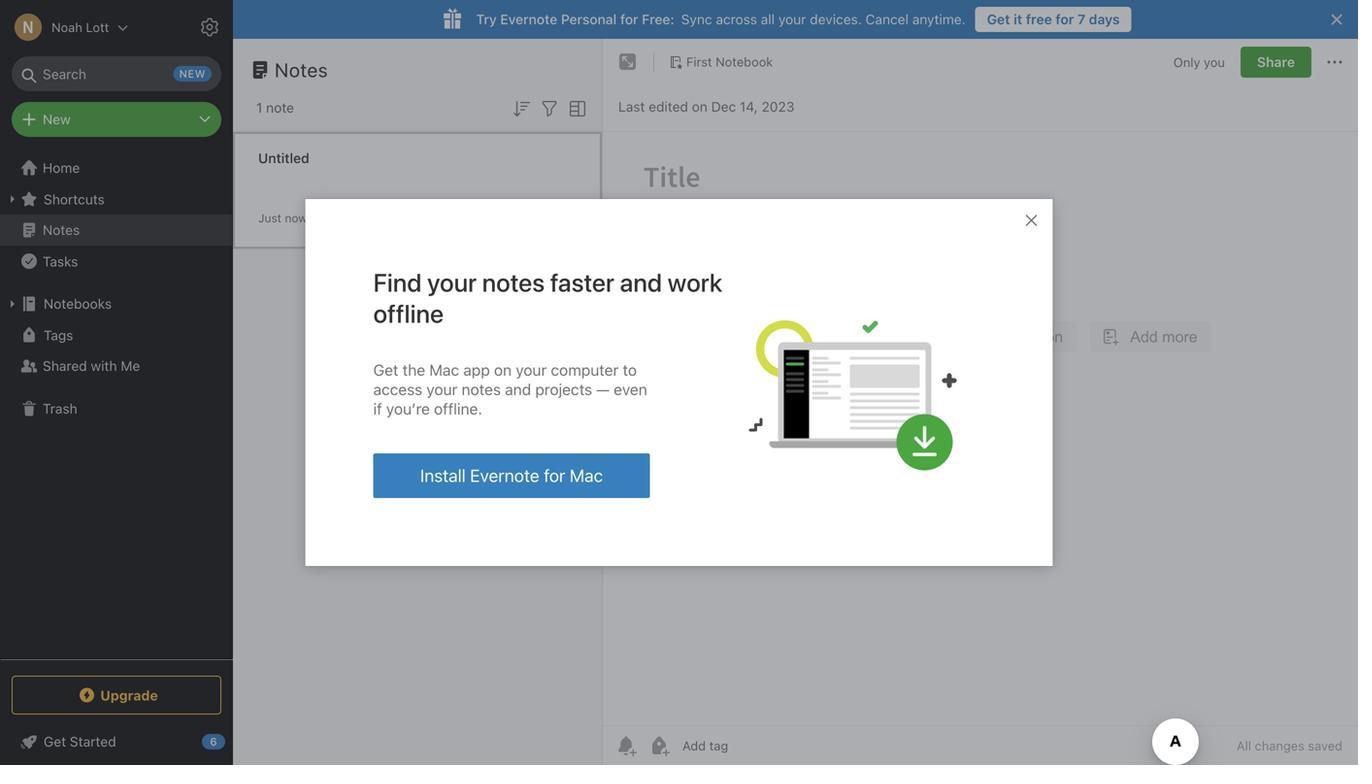 Task type: vqa. For each thing, say whether or not it's contained in the screenshot.
'Home' 'link'
yes



Task type: locate. For each thing, give the bounding box(es) containing it.
7
[[1078, 11, 1086, 27]]

0 vertical spatial mac
[[429, 361, 459, 379]]

evernote right install on the left bottom of page
[[470, 465, 540, 486]]

new
[[43, 111, 71, 127]]

for inside button
[[544, 465, 565, 486]]

1 horizontal spatial notes
[[275, 58, 328, 81]]

get the mac app on your computer to access your notes and projects — even if you're offline.
[[373, 361, 648, 418]]

evernote right the try
[[500, 11, 558, 27]]

evernote inside button
[[470, 465, 540, 486]]

changes
[[1255, 739, 1305, 753]]

mac
[[429, 361, 459, 379], [570, 465, 603, 486]]

notes inside note list "element"
[[275, 58, 328, 81]]

home link
[[0, 152, 233, 184]]

Search text field
[[25, 56, 208, 91]]

notes up tasks
[[43, 222, 80, 238]]

on inside note window element
[[692, 99, 708, 115]]

1 horizontal spatial on
[[692, 99, 708, 115]]

—
[[597, 380, 610, 399]]

0 vertical spatial and
[[620, 268, 662, 297]]

1 vertical spatial and
[[505, 380, 531, 399]]

install evernote for mac
[[420, 465, 603, 486]]

sync
[[681, 11, 712, 27]]

1 vertical spatial get
[[373, 361, 399, 379]]

for left free:
[[620, 11, 639, 27]]

new button
[[12, 102, 221, 137]]

shortcuts button
[[0, 184, 232, 215]]

get up access
[[373, 361, 399, 379]]

evernote
[[500, 11, 558, 27], [470, 465, 540, 486]]

on left dec
[[692, 99, 708, 115]]

tree containing home
[[0, 152, 233, 658]]

notes
[[275, 58, 328, 81], [43, 222, 80, 238]]

notes left faster
[[482, 268, 545, 297]]

0 horizontal spatial mac
[[429, 361, 459, 379]]

last
[[619, 99, 645, 115]]

and inside get the mac app on your computer to access your notes and projects — even if you're offline.
[[505, 380, 531, 399]]

get
[[987, 11, 1011, 27], [373, 361, 399, 379]]

the
[[403, 361, 425, 379]]

computer
[[551, 361, 619, 379]]

personal
[[561, 11, 617, 27]]

try evernote personal for free: sync across all your devices. cancel anytime.
[[476, 11, 966, 27]]

faster
[[550, 268, 615, 297]]

0 vertical spatial notes
[[482, 268, 545, 297]]

app
[[463, 361, 490, 379]]

0 horizontal spatial get
[[373, 361, 399, 379]]

0 horizontal spatial notes
[[43, 222, 80, 238]]

for for 7
[[1056, 11, 1075, 27]]

upgrade
[[100, 687, 158, 703]]

1 horizontal spatial mac
[[570, 465, 603, 486]]

notes
[[482, 268, 545, 297], [462, 380, 501, 399]]

anytime.
[[913, 11, 966, 27]]

for
[[620, 11, 639, 27], [1056, 11, 1075, 27], [544, 465, 565, 486]]

add tag image
[[648, 734, 671, 757]]

notebook
[[716, 54, 773, 69]]

and left the projects
[[505, 380, 531, 399]]

on
[[692, 99, 708, 115], [494, 361, 512, 379]]

mac right the
[[429, 361, 459, 379]]

tree
[[0, 152, 233, 658]]

1 note
[[256, 100, 294, 116]]

devices.
[[810, 11, 862, 27]]

share
[[1258, 54, 1295, 70]]

find
[[373, 268, 422, 297]]

your up offline
[[427, 268, 477, 297]]

get it free for 7 days button
[[976, 7, 1132, 32]]

free
[[1026, 11, 1052, 27]]

share button
[[1241, 47, 1312, 78]]

get for get it free for 7 days
[[987, 11, 1011, 27]]

1 horizontal spatial for
[[620, 11, 639, 27]]

0 vertical spatial notes
[[275, 58, 328, 81]]

tasks button
[[0, 246, 232, 277]]

get inside get the mac app on your computer to access your notes and projects — even if you're offline.
[[373, 361, 399, 379]]

1 vertical spatial notes
[[462, 380, 501, 399]]

your
[[779, 11, 806, 27], [427, 268, 477, 297], [516, 361, 547, 379], [427, 380, 458, 399]]

offline.
[[434, 400, 482, 418]]

just
[[258, 211, 282, 225]]

notes up note
[[275, 58, 328, 81]]

0 horizontal spatial for
[[544, 465, 565, 486]]

get left 'it' at right
[[987, 11, 1011, 27]]

first notebook button
[[662, 49, 780, 76]]

install evernote for mac button
[[373, 454, 650, 498]]

for inside button
[[1056, 11, 1075, 27]]

0 horizontal spatial on
[[494, 361, 512, 379]]

for down the projects
[[544, 465, 565, 486]]

on right the app
[[494, 361, 512, 379]]

0 vertical spatial get
[[987, 11, 1011, 27]]

shared with me
[[43, 358, 140, 374]]

1 vertical spatial mac
[[570, 465, 603, 486]]

1 horizontal spatial get
[[987, 11, 1011, 27]]

install
[[420, 465, 466, 486]]

None search field
[[25, 56, 208, 91]]

1 horizontal spatial and
[[620, 268, 662, 297]]

with
[[91, 358, 117, 374]]

get inside button
[[987, 11, 1011, 27]]

and left work
[[620, 268, 662, 297]]

notes down the app
[[462, 380, 501, 399]]

0 vertical spatial on
[[692, 99, 708, 115]]

2023
[[762, 99, 795, 115]]

1
[[256, 100, 263, 116]]

tasks
[[43, 253, 78, 269]]

free:
[[642, 11, 675, 27]]

cancel
[[866, 11, 909, 27]]

0 horizontal spatial and
[[505, 380, 531, 399]]

and
[[620, 268, 662, 297], [505, 380, 531, 399]]

mac down —
[[570, 465, 603, 486]]

notebooks
[[44, 296, 112, 312]]

0 vertical spatial evernote
[[500, 11, 558, 27]]

1 vertical spatial evernote
[[470, 465, 540, 486]]

get for get the mac app on your computer to access your notes and projects — even if you're offline.
[[373, 361, 399, 379]]

home
[[43, 160, 80, 176]]

me
[[121, 358, 140, 374]]

1 vertical spatial notes
[[43, 222, 80, 238]]

for left 7
[[1056, 11, 1075, 27]]

now
[[285, 211, 307, 225]]

1 vertical spatial on
[[494, 361, 512, 379]]

saved
[[1309, 739, 1343, 753]]

first
[[687, 54, 712, 69]]

on inside get the mac app on your computer to access your notes and projects — even if you're offline.
[[494, 361, 512, 379]]

note list element
[[233, 39, 603, 765]]

2 horizontal spatial for
[[1056, 11, 1075, 27]]



Task type: describe. For each thing, give the bounding box(es) containing it.
shared
[[43, 358, 87, 374]]

notes link
[[0, 215, 232, 246]]

notes inside get the mac app on your computer to access your notes and projects — even if you're offline.
[[462, 380, 501, 399]]

all
[[761, 11, 775, 27]]

all changes saved
[[1237, 739, 1343, 753]]

days
[[1089, 11, 1120, 27]]

your up offline.
[[427, 380, 458, 399]]

last edited on dec 14, 2023
[[619, 99, 795, 115]]

find your notes faster and work offline
[[373, 268, 723, 328]]

shared with me link
[[0, 351, 232, 382]]

dec
[[711, 99, 736, 115]]

if
[[373, 400, 382, 418]]

work
[[668, 268, 723, 297]]

evernote for install
[[470, 465, 540, 486]]

tags button
[[0, 319, 232, 351]]

your right all
[[779, 11, 806, 27]]

and inside find your notes faster and work offline
[[620, 268, 662, 297]]

trash
[[43, 401, 77, 417]]

your inside find your notes faster and work offline
[[427, 268, 477, 297]]

it
[[1014, 11, 1023, 27]]

shortcuts
[[44, 191, 105, 207]]

try
[[476, 11, 497, 27]]

note
[[266, 100, 294, 116]]

just now
[[258, 211, 307, 225]]

all
[[1237, 739, 1252, 753]]

your up the projects
[[516, 361, 547, 379]]

expand note image
[[617, 50, 640, 74]]

tags
[[44, 327, 73, 343]]

evernote for try
[[500, 11, 558, 27]]

to
[[623, 361, 637, 379]]

mac inside get the mac app on your computer to access your notes and projects — even if you're offline.
[[429, 361, 459, 379]]

only
[[1174, 55, 1201, 69]]

for for free:
[[620, 11, 639, 27]]

you
[[1204, 55, 1225, 69]]

untitled
[[258, 150, 309, 166]]

across
[[716, 11, 757, 27]]

settings image
[[198, 16, 221, 39]]

first notebook
[[687, 54, 773, 69]]

expand notebooks image
[[5, 296, 20, 312]]

Note Editor text field
[[603, 132, 1359, 725]]

mac inside install evernote for mac button
[[570, 465, 603, 486]]

find your notes faster and work offline dialog
[[0, 0, 1359, 765]]

edited
[[649, 99, 688, 115]]

projects
[[535, 380, 593, 399]]

add a reminder image
[[615, 734, 638, 757]]

only you
[[1174, 55, 1225, 69]]

notebooks link
[[0, 288, 232, 319]]

notes inside find your notes faster and work offline
[[482, 268, 545, 297]]

trash link
[[0, 393, 232, 424]]

note window element
[[603, 39, 1359, 765]]

get it free for 7 days
[[987, 11, 1120, 27]]

offline
[[373, 299, 444, 328]]

access
[[373, 380, 423, 399]]

upgrade button
[[12, 676, 221, 715]]

even
[[614, 380, 648, 399]]

14,
[[740, 99, 758, 115]]

you're
[[386, 400, 430, 418]]



